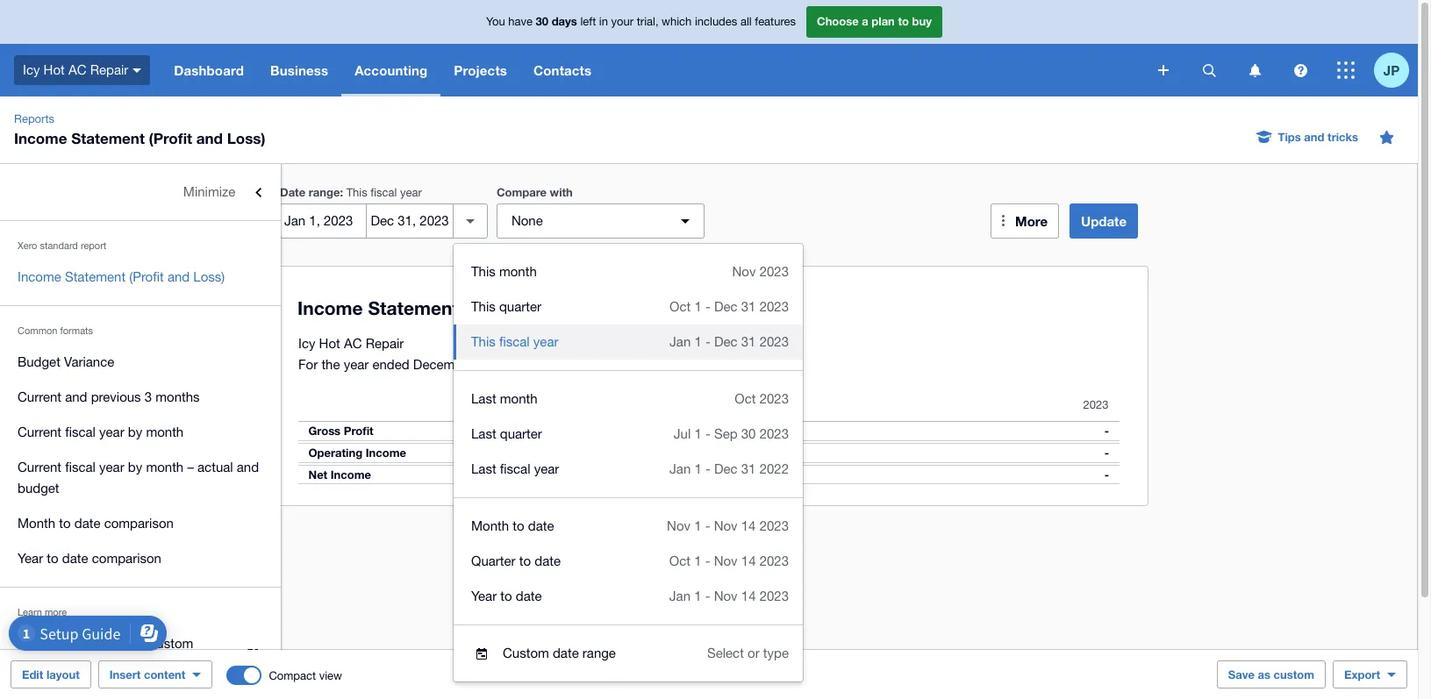 Task type: locate. For each thing, give the bounding box(es) containing it.
year down current fiscal year by month
[[99, 460, 124, 475]]

to up year to date comparison
[[59, 516, 71, 531]]

nov for oct
[[714, 554, 738, 569]]

2 vertical spatial jan
[[670, 589, 691, 604]]

date down quarter to date
[[516, 589, 542, 604]]

current for current and previous 3 months
[[18, 390, 61, 405]]

navigation containing dashboard
[[161, 44, 1146, 97]]

compact view
[[269, 669, 342, 682]]

gross profit
[[309, 424, 374, 438]]

year up learn more
[[18, 551, 43, 566]]

1 vertical spatial dec
[[714, 334, 738, 349]]

-
[[706, 299, 711, 314], [706, 334, 711, 349], [1105, 424, 1109, 438], [706, 427, 711, 442], [1105, 446, 1109, 460], [706, 462, 711, 477], [1105, 468, 1109, 482], [705, 519, 711, 534], [705, 554, 711, 569], [705, 589, 711, 604]]

net income
[[309, 468, 372, 482]]

oct for oct 1 - dec 31 2023
[[670, 299, 691, 314]]

month
[[499, 264, 537, 279], [500, 391, 538, 406], [146, 425, 184, 440], [146, 460, 184, 475]]

icy up reports
[[23, 62, 40, 77]]

2 vertical spatial dec
[[714, 462, 738, 477]]

learn left "more"
[[18, 607, 42, 618]]

to down quarter to date
[[501, 589, 512, 604]]

month for month to date comparison
[[18, 516, 55, 531]]

1 down oct 1 - nov 14 2023
[[694, 589, 702, 604]]

year to date
[[471, 589, 542, 604]]

date for year to date
[[516, 589, 542, 604]]

to left buy
[[898, 14, 909, 28]]

1 by from the top
[[128, 425, 142, 440]]

a
[[862, 14, 869, 28], [139, 636, 146, 651]]

quarter up "this fiscal year"
[[499, 299, 542, 314]]

0 horizontal spatial hot
[[44, 62, 65, 77]]

date
[[74, 516, 101, 531], [528, 519, 554, 534], [62, 551, 88, 566], [535, 554, 561, 569], [516, 589, 542, 604], [553, 646, 579, 661]]

comparison inside month to date comparison link
[[104, 516, 174, 531]]

1 up jan 1 - dec 31 2023 at the top of page
[[695, 299, 702, 314]]

14 down oct 1 - nov 14 2023
[[742, 589, 756, 604]]

this quarter
[[471, 299, 542, 314]]

31,
[[478, 357, 496, 372]]

3 dec from the top
[[714, 462, 738, 477]]

0 vertical spatial (profit
[[149, 129, 192, 147]]

projects button
[[441, 44, 521, 97]]

which
[[662, 15, 692, 28]]

xero standard report
[[18, 241, 106, 251]]

jan 1 - dec 31 2023
[[670, 334, 789, 349]]

income for net income
[[331, 468, 372, 482]]

current inside current fiscal year by month link
[[18, 425, 61, 440]]

to inside learn how to create a custom report
[[83, 636, 95, 651]]

learn how to create a custom report link
[[0, 627, 281, 683]]

30 inside group
[[741, 427, 756, 442]]

1 up oct 1 - nov 14 2023
[[694, 519, 702, 534]]

1 vertical spatial last
[[471, 427, 496, 442]]

0 horizontal spatial range
[[309, 185, 340, 199]]

2 last from the top
[[471, 427, 496, 442]]

0 vertical spatial 30
[[536, 14, 549, 28]]

2 vertical spatial 14
[[742, 589, 756, 604]]

none button
[[497, 204, 705, 239]]

year inside list box
[[471, 589, 497, 604]]

income down 'reports' link
[[14, 129, 67, 147]]

1 vertical spatial icy
[[298, 336, 316, 351]]

- for nov 1 - nov 14 2023
[[705, 519, 711, 534]]

ac inside icy hot ac repair for the year ended december 31, 2023
[[344, 336, 362, 351]]

2 vertical spatial current
[[18, 460, 61, 475]]

1 for oct 1 - dec 31 2023
[[695, 299, 702, 314]]

0 vertical spatial range
[[309, 185, 340, 199]]

by for current fiscal year by month
[[128, 425, 142, 440]]

1 horizontal spatial range
[[583, 646, 616, 661]]

14 for jan 1 - nov 14 2023
[[742, 589, 756, 604]]

date down month to date comparison
[[62, 551, 88, 566]]

to right how
[[83, 636, 95, 651]]

dec down sep
[[714, 462, 738, 477]]

custom
[[149, 636, 193, 651], [1274, 668, 1315, 682]]

0 horizontal spatial repair
[[90, 62, 128, 77]]

3 1 from the top
[[695, 427, 702, 442]]

last quarter
[[471, 427, 542, 442]]

fiscal down this quarter at the top left of the page
[[499, 334, 530, 349]]

dec for jan 1 - dec 31 2022
[[714, 462, 738, 477]]

statement up minimize button
[[71, 129, 145, 147]]

0 vertical spatial by
[[128, 425, 142, 440]]

fiscal down current and previous 3 months
[[65, 425, 96, 440]]

business
[[270, 62, 328, 78]]

with
[[550, 185, 573, 199]]

income inside reports income statement (profit and loss)
[[14, 129, 67, 147]]

1 vertical spatial (profit
[[129, 269, 164, 284]]

to for year to date comparison
[[47, 551, 59, 566]]

(profit down minimize button
[[129, 269, 164, 284]]

0 vertical spatial hot
[[44, 62, 65, 77]]

1 vertical spatial range
[[583, 646, 616, 661]]

oct up jan 1 - dec 31 2023 at the top of page
[[670, 299, 691, 314]]

0 vertical spatial 14
[[742, 519, 756, 534]]

hot for icy hot ac repair
[[44, 62, 65, 77]]

year up select end date field at top left
[[400, 186, 422, 199]]

minimize button
[[0, 175, 281, 210]]

14
[[742, 519, 756, 534], [742, 554, 756, 569], [742, 589, 756, 604]]

last month
[[471, 391, 538, 406]]

31 for jan 1 - dec 31 2023
[[742, 334, 756, 349]]

year down last quarter
[[534, 462, 559, 477]]

you have 30 days left in your trial, which includes all features
[[486, 14, 796, 28]]

0 horizontal spatial 30
[[536, 14, 549, 28]]

nov for jan
[[714, 589, 738, 604]]

repair for icy hot ac repair for the year ended december 31, 2023
[[366, 336, 404, 351]]

common
[[18, 326, 57, 336]]

content
[[144, 668, 186, 682]]

by inside current fiscal year by month – actual and budget
[[128, 460, 142, 475]]

1 horizontal spatial icy
[[298, 336, 316, 351]]

0 vertical spatial year
[[18, 551, 43, 566]]

fiscal for last fiscal year
[[500, 462, 531, 477]]

a right create on the left bottom of page
[[139, 636, 146, 651]]

1 right jul at the bottom left of page
[[695, 427, 702, 442]]

31 left 2022
[[742, 462, 756, 477]]

custom up the content
[[149, 636, 193, 651]]

repair inside popup button
[[90, 62, 128, 77]]

ac inside popup button
[[68, 62, 86, 77]]

banner
[[0, 0, 1418, 97]]

year inside current fiscal year by month – actual and budget
[[99, 460, 124, 475]]

2 1 from the top
[[695, 334, 702, 349]]

oct for oct 1 - nov 14 2023
[[670, 554, 691, 569]]

1 vertical spatial comparison
[[92, 551, 161, 566]]

2 dec from the top
[[714, 334, 738, 349]]

1 vertical spatial by
[[128, 460, 142, 475]]

this inside the date range : this fiscal year
[[346, 186, 368, 199]]

0 horizontal spatial custom
[[149, 636, 193, 651]]

2 31 from the top
[[742, 334, 756, 349]]

nov 2023
[[732, 264, 789, 279]]

income statement (profit and loss) link
[[0, 260, 281, 295]]

3 current from the top
[[18, 460, 61, 475]]

ac up reports income statement (profit and loss)
[[68, 62, 86, 77]]

month down budget
[[18, 516, 55, 531]]

0 horizontal spatial year
[[18, 551, 43, 566]]

statement
[[71, 129, 145, 147], [65, 269, 126, 284]]

1 vertical spatial learn
[[18, 636, 51, 651]]

learn up edit
[[18, 636, 51, 651]]

icy up for
[[298, 336, 316, 351]]

jan 1 - nov 14 2023
[[670, 589, 789, 604]]

statement down xero standard report
[[65, 269, 126, 284]]

current inside current and previous 3 months link
[[18, 390, 61, 405]]

30 right sep
[[741, 427, 756, 442]]

month up quarter
[[471, 519, 509, 534]]

0 horizontal spatial ac
[[68, 62, 86, 77]]

to up quarter to date
[[513, 519, 525, 534]]

14 up oct 1 - nov 14 2023
[[742, 519, 756, 534]]

comparison inside year to date comparison link
[[92, 551, 161, 566]]

1 vertical spatial 31
[[742, 334, 756, 349]]

by for current fiscal year by month – actual and budget
[[128, 460, 142, 475]]

tricks
[[1328, 130, 1359, 144]]

quarter for last quarter
[[500, 427, 542, 442]]

date down month to date
[[535, 554, 561, 569]]

0 vertical spatial current
[[18, 390, 61, 405]]

loss) up minimize
[[227, 129, 265, 147]]

navigation
[[161, 44, 1146, 97]]

to up "more"
[[47, 551, 59, 566]]

loss) down minimize
[[193, 269, 225, 284]]

quarter up last fiscal year
[[500, 427, 542, 442]]

1 vertical spatial year
[[471, 589, 497, 604]]

jan 1 - dec 31 2022
[[670, 462, 789, 477]]

year down current and previous 3 months
[[99, 425, 124, 440]]

1 1 from the top
[[695, 299, 702, 314]]

hot up the
[[319, 336, 340, 351]]

custom right as
[[1274, 668, 1315, 682]]

1 last from the top
[[471, 391, 496, 406]]

oct up jul 1 - sep 30 2023
[[735, 391, 756, 406]]

0 vertical spatial learn
[[18, 607, 42, 618]]

and inside button
[[1305, 130, 1325, 144]]

reports
[[14, 112, 54, 126]]

this up this quarter at the top left of the page
[[471, 264, 496, 279]]

1 horizontal spatial repair
[[366, 336, 404, 351]]

2 vertical spatial 31
[[742, 462, 756, 477]]

ac up profit
[[344, 336, 362, 351]]

1 down nov 1 - nov 14 2023
[[694, 554, 702, 569]]

formats
[[60, 326, 93, 336]]

statement inside reports income statement (profit and loss)
[[71, 129, 145, 147]]

by down current fiscal year by month link
[[128, 460, 142, 475]]

1 for oct 1 - nov 14 2023
[[694, 554, 702, 569]]

1 vertical spatial hot
[[319, 336, 340, 351]]

year for year to date comparison
[[18, 551, 43, 566]]

0 horizontal spatial report
[[18, 657, 53, 672]]

0 vertical spatial dec
[[714, 299, 738, 314]]

to for month to date
[[513, 519, 525, 534]]

31 for jan 1 - dec 31 2022
[[742, 462, 756, 477]]

1 horizontal spatial ac
[[344, 336, 362, 351]]

report output element
[[298, 390, 1120, 485]]

jan down oct 1 - nov 14 2023
[[670, 589, 691, 604]]

icy for icy hot ac repair for the year ended december 31, 2023
[[298, 336, 316, 351]]

previous
[[91, 390, 141, 405]]

comparison for year to date comparison
[[92, 551, 161, 566]]

1 vertical spatial oct
[[735, 391, 756, 406]]

last down 31,
[[471, 391, 496, 406]]

7 1 from the top
[[694, 589, 702, 604]]

hot inside popup button
[[44, 62, 65, 77]]

learn more
[[18, 607, 67, 618]]

choose
[[817, 14, 859, 28]]

Select start date field
[[281, 205, 366, 238]]

fiscal down current fiscal year by month
[[65, 460, 96, 475]]

dec down oct 1 - dec 31 2023
[[714, 334, 738, 349]]

current for current fiscal year by month
[[18, 425, 61, 440]]

repair up reports income statement (profit and loss)
[[90, 62, 128, 77]]

0 vertical spatial a
[[862, 14, 869, 28]]

2023
[[760, 264, 789, 279], [760, 299, 789, 314], [760, 334, 789, 349], [500, 357, 529, 372], [760, 391, 789, 406], [1084, 398, 1109, 412], [760, 427, 789, 442], [760, 519, 789, 534], [760, 554, 789, 569], [760, 589, 789, 604]]

svg image
[[1338, 61, 1355, 79], [1203, 64, 1216, 77], [1294, 64, 1307, 77]]

icy inside icy hot ac repair for the year ended december 31, 2023
[[298, 336, 316, 351]]

income down operating income
[[331, 468, 372, 482]]

jan
[[670, 334, 691, 349], [670, 462, 691, 477], [670, 589, 691, 604]]

fiscal for this fiscal year
[[499, 334, 530, 349]]

0 horizontal spatial icy
[[23, 62, 40, 77]]

this right :
[[346, 186, 368, 199]]

operating
[[309, 446, 363, 460]]

last for last quarter
[[471, 427, 496, 442]]

to for quarter to date
[[519, 554, 531, 569]]

range up select start date field
[[309, 185, 340, 199]]

1 horizontal spatial loss)
[[227, 129, 265, 147]]

0 vertical spatial report
[[81, 241, 106, 251]]

1 dec from the top
[[714, 299, 738, 314]]

1 horizontal spatial year
[[471, 589, 497, 604]]

date range : this fiscal year
[[280, 185, 422, 199]]

to inside month to date comparison link
[[59, 516, 71, 531]]

3 14 from the top
[[742, 589, 756, 604]]

or
[[748, 646, 760, 661]]

learn for learn more
[[18, 607, 42, 618]]

(profit up minimize button
[[149, 129, 192, 147]]

hot inside icy hot ac repair for the year ended december 31, 2023
[[319, 336, 340, 351]]

left
[[581, 15, 596, 28]]

save
[[1229, 668, 1255, 682]]

a inside banner
[[862, 14, 869, 28]]

30 right have
[[536, 14, 549, 28]]

and
[[196, 129, 223, 147], [1305, 130, 1325, 144], [168, 269, 190, 284], [65, 390, 87, 405], [237, 460, 259, 475]]

2 14 from the top
[[742, 554, 756, 569]]

2 vertical spatial last
[[471, 462, 496, 477]]

0 vertical spatial quarter
[[499, 299, 542, 314]]

learn inside learn how to create a custom report
[[18, 636, 51, 651]]

last down last quarter
[[471, 462, 496, 477]]

–
[[187, 460, 194, 475]]

repair inside icy hot ac repair for the year ended december 31, 2023
[[366, 336, 404, 351]]

comparison up year to date comparison link
[[104, 516, 174, 531]]

a left plan
[[862, 14, 869, 28]]

2 current from the top
[[18, 425, 61, 440]]

oct 1 - nov 14 2023
[[670, 554, 789, 569]]

group
[[454, 244, 803, 682]]

5 1 from the top
[[694, 519, 702, 534]]

quarter to date
[[471, 554, 561, 569]]

comparison down month to date comparison link
[[92, 551, 161, 566]]

1 horizontal spatial month
[[471, 519, 509, 534]]

(profit
[[149, 129, 192, 147], [129, 269, 164, 284]]

range right custom
[[583, 646, 616, 661]]

- for oct 1 - dec 31 2023
[[706, 299, 711, 314]]

year down this quarter at the top left of the page
[[534, 334, 559, 349]]

to for year to date
[[501, 589, 512, 604]]

year inside the date range : this fiscal year
[[400, 186, 422, 199]]

icy inside popup button
[[23, 62, 40, 77]]

1 vertical spatial quarter
[[500, 427, 542, 442]]

1 vertical spatial ac
[[344, 336, 362, 351]]

1
[[695, 299, 702, 314], [695, 334, 702, 349], [695, 427, 702, 442], [695, 462, 702, 477], [694, 519, 702, 534], [694, 554, 702, 569], [694, 589, 702, 604]]

custom date range
[[503, 646, 616, 661]]

year
[[400, 186, 422, 199], [534, 334, 559, 349], [344, 357, 369, 372], [99, 425, 124, 440], [99, 460, 124, 475], [534, 462, 559, 477]]

1 down the report title field
[[695, 334, 702, 349]]

year right the
[[344, 357, 369, 372]]

0 horizontal spatial svg image
[[133, 68, 142, 73]]

1 vertical spatial report
[[18, 657, 53, 672]]

1 for nov 1 - nov 14 2023
[[694, 519, 702, 534]]

1 vertical spatial 30
[[741, 427, 756, 442]]

:
[[340, 185, 343, 199]]

select or type
[[707, 646, 789, 661]]

current for current fiscal year by month – actual and budget
[[18, 460, 61, 475]]

the
[[322, 357, 340, 372]]

nov 1 - nov 14 2023
[[667, 519, 789, 534]]

31 down oct 1 - dec 31 2023
[[742, 334, 756, 349]]

quarter for this quarter
[[499, 299, 542, 314]]

current inside current fiscal year by month – actual and budget
[[18, 460, 61, 475]]

fiscal down last quarter
[[500, 462, 531, 477]]

0 horizontal spatial a
[[139, 636, 146, 651]]

svg image
[[1249, 64, 1261, 77], [1159, 65, 1169, 75], [133, 68, 142, 73]]

income for reports income statement (profit and loss)
[[14, 129, 67, 147]]

1 down jul 1 - sep 30 2023
[[695, 462, 702, 477]]

0 vertical spatial custom
[[149, 636, 193, 651]]

fiscal up select end date field at top left
[[371, 186, 397, 199]]

to right quarter
[[519, 554, 531, 569]]

3 last from the top
[[471, 462, 496, 477]]

3 31 from the top
[[742, 462, 756, 477]]

jan down the report title field
[[670, 334, 691, 349]]

income
[[14, 129, 67, 147], [18, 269, 61, 284], [366, 446, 407, 460], [331, 468, 372, 482]]

2 vertical spatial oct
[[670, 554, 691, 569]]

group containing this month
[[454, 244, 803, 682]]

1 horizontal spatial custom
[[1274, 668, 1315, 682]]

dec up jan 1 - dec 31 2023 at the top of page
[[714, 299, 738, 314]]

comparison
[[104, 516, 174, 531], [92, 551, 161, 566]]

fiscal inside current fiscal year by month – actual and budget
[[65, 460, 96, 475]]

1 vertical spatial 14
[[742, 554, 756, 569]]

0 vertical spatial ac
[[68, 62, 86, 77]]

0 vertical spatial 31
[[742, 299, 756, 314]]

1 horizontal spatial hot
[[319, 336, 340, 351]]

repair up ended
[[366, 336, 404, 351]]

0 vertical spatial repair
[[90, 62, 128, 77]]

remove from favorites image
[[1369, 119, 1404, 154]]

1 vertical spatial a
[[139, 636, 146, 651]]

0 horizontal spatial month
[[18, 516, 55, 531]]

1 horizontal spatial report
[[81, 241, 106, 251]]

- for oct 1 - nov 14 2023
[[705, 554, 711, 569]]

31 down nov 2023
[[742, 299, 756, 314]]

1 vertical spatial current
[[18, 425, 61, 440]]

year down quarter
[[471, 589, 497, 604]]

14 for nov 1 - nov 14 2023
[[742, 519, 756, 534]]

0 vertical spatial statement
[[71, 129, 145, 147]]

1 current from the top
[[18, 390, 61, 405]]

features
[[755, 15, 796, 28]]

dec for jan 1 - dec 31 2023
[[714, 334, 738, 349]]

month for month to date
[[471, 519, 509, 534]]

0 vertical spatial jan
[[670, 334, 691, 349]]

1 14 from the top
[[742, 519, 756, 534]]

1 vertical spatial loss)
[[193, 269, 225, 284]]

6 1 from the top
[[694, 554, 702, 569]]

nov
[[732, 264, 756, 279], [667, 519, 691, 534], [714, 519, 738, 534], [714, 554, 738, 569], [714, 589, 738, 604]]

14 for oct 1 - nov 14 2023
[[742, 554, 756, 569]]

month up last quarter
[[500, 391, 538, 406]]

dec
[[714, 299, 738, 314], [714, 334, 738, 349], [714, 462, 738, 477]]

1 vertical spatial jan
[[670, 462, 691, 477]]

income down profit
[[366, 446, 407, 460]]

1 vertical spatial repair
[[366, 336, 404, 351]]

hot up reports
[[44, 62, 65, 77]]

month left – on the bottom of the page
[[146, 460, 184, 475]]

2 by from the top
[[128, 460, 142, 475]]

to inside year to date comparison link
[[47, 551, 59, 566]]

1 31 from the top
[[742, 299, 756, 314]]

0 vertical spatial comparison
[[104, 516, 174, 531]]

1 horizontal spatial 30
[[741, 427, 756, 442]]

jan down jul at the bottom left of page
[[670, 462, 691, 477]]

date up quarter to date
[[528, 519, 554, 534]]

1 vertical spatial custom
[[1274, 668, 1315, 682]]

Report title field
[[293, 289, 1113, 329]]

reports link
[[7, 111, 61, 128]]

2 learn from the top
[[18, 636, 51, 651]]

1 learn from the top
[[18, 607, 42, 618]]

date for month to date comparison
[[74, 516, 101, 531]]

includes
[[695, 15, 738, 28]]

0 vertical spatial last
[[471, 391, 496, 406]]

navigation inside banner
[[161, 44, 1146, 97]]

profit
[[344, 424, 374, 438]]

icy for icy hot ac repair
[[23, 62, 40, 77]]

minimize
[[183, 184, 235, 199]]

4 1 from the top
[[695, 462, 702, 477]]

31
[[742, 299, 756, 314], [742, 334, 756, 349], [742, 462, 756, 477]]

year for last fiscal year
[[534, 462, 559, 477]]

this up 31,
[[471, 334, 496, 349]]

0 vertical spatial loss)
[[227, 129, 265, 147]]

this down the this month
[[471, 299, 496, 314]]

1 horizontal spatial a
[[862, 14, 869, 28]]

0 vertical spatial icy
[[23, 62, 40, 77]]

list box
[[454, 244, 803, 682]]

income statement (profit and loss)
[[18, 269, 225, 284]]

current fiscal year by month
[[18, 425, 184, 440]]

last down last month
[[471, 427, 496, 442]]

income down xero
[[18, 269, 61, 284]]

by down current and previous 3 months link
[[128, 425, 142, 440]]

14 up jan 1 - nov 14 2023
[[742, 554, 756, 569]]

date up year to date comparison
[[74, 516, 101, 531]]

0 vertical spatial oct
[[670, 299, 691, 314]]

0 horizontal spatial loss)
[[193, 269, 225, 284]]

oct down nov 1 - nov 14 2023
[[670, 554, 691, 569]]

month inside group
[[471, 519, 509, 534]]



Task type: describe. For each thing, give the bounding box(es) containing it.
edit
[[22, 668, 43, 682]]

- for jan 1 - dec 31 2022
[[706, 462, 711, 477]]

this for this month
[[471, 264, 496, 279]]

projects
[[454, 62, 507, 78]]

list box containing this month
[[454, 244, 803, 682]]

how
[[55, 636, 79, 651]]

jan for jan 1 - dec 31 2023
[[670, 334, 691, 349]]

date
[[280, 185, 306, 199]]

jul
[[674, 427, 691, 442]]

fiscal for current fiscal year by month – actual and budget
[[65, 460, 96, 475]]

learn for learn how to create a custom report
[[18, 636, 51, 651]]

edit layout
[[22, 668, 80, 682]]

current fiscal year by month – actual and budget
[[18, 460, 259, 496]]

buy
[[912, 14, 932, 28]]

your
[[611, 15, 634, 28]]

jan for jan 1 - dec 31 2022
[[670, 462, 691, 477]]

current and previous 3 months
[[18, 390, 200, 405]]

1 horizontal spatial svg image
[[1294, 64, 1307, 77]]

select
[[707, 646, 744, 661]]

you
[[486, 15, 505, 28]]

save as custom
[[1229, 668, 1315, 682]]

in
[[599, 15, 608, 28]]

income for operating income
[[366, 446, 407, 460]]

budget variance
[[18, 355, 114, 370]]

for
[[298, 357, 318, 372]]

1 for jan 1 - dec 31 2022
[[695, 462, 702, 477]]

actual
[[198, 460, 233, 475]]

1 for jul 1 - sep 30 2023
[[695, 427, 702, 442]]

learn how to create a custom report
[[18, 636, 193, 672]]

reports income statement (profit and loss)
[[14, 112, 265, 147]]

none
[[512, 213, 543, 228]]

current fiscal year by month link
[[0, 415, 281, 450]]

this fiscal year
[[471, 334, 559, 349]]

month to date comparison
[[18, 516, 174, 531]]

compact
[[269, 669, 316, 682]]

export
[[1345, 668, 1381, 682]]

31 for oct 1 - dec 31 2023
[[742, 299, 756, 314]]

1 horizontal spatial svg image
[[1159, 65, 1169, 75]]

banner containing jp
[[0, 0, 1418, 97]]

comparison for month to date comparison
[[104, 516, 174, 531]]

loss) inside reports income statement (profit and loss)
[[227, 129, 265, 147]]

xero
[[18, 241, 37, 251]]

jp button
[[1375, 44, 1418, 97]]

custom
[[503, 646, 549, 661]]

custom inside button
[[1274, 668, 1315, 682]]

dec for oct 1 - dec 31 2023
[[714, 299, 738, 314]]

this for this quarter
[[471, 299, 496, 314]]

update button
[[1070, 204, 1138, 239]]

view
[[319, 669, 342, 682]]

year for current fiscal year by month – actual and budget
[[99, 460, 124, 475]]

list of convenience dates image
[[453, 204, 488, 239]]

this for this fiscal year
[[471, 334, 496, 349]]

1 for jan 1 - nov 14 2023
[[694, 589, 702, 604]]

month to date
[[471, 519, 554, 534]]

icy hot ac repair
[[23, 62, 128, 77]]

accounting
[[355, 62, 428, 78]]

oct 1 - dec 31 2023
[[670, 299, 789, 314]]

more button
[[991, 204, 1059, 239]]

accounting button
[[342, 44, 441, 97]]

business button
[[257, 44, 342, 97]]

month up this quarter at the top left of the page
[[499, 264, 537, 279]]

insert content
[[109, 668, 186, 682]]

jp
[[1384, 62, 1400, 78]]

budget
[[18, 481, 59, 496]]

compare
[[497, 185, 547, 199]]

ac for icy hot ac repair for the year ended december 31, 2023
[[344, 336, 362, 351]]

date right custom
[[553, 646, 579, 661]]

month inside current fiscal year by month – actual and budget
[[146, 460, 184, 475]]

oct for oct 2023
[[735, 391, 756, 406]]

date for year to date comparison
[[62, 551, 88, 566]]

months
[[156, 390, 200, 405]]

icy hot ac repair button
[[0, 44, 161, 97]]

1 for jan 1 - dec 31 2023
[[695, 334, 702, 349]]

year to date comparison link
[[0, 542, 281, 577]]

fiscal for current fiscal year by month
[[65, 425, 96, 440]]

year for this fiscal year
[[534, 334, 559, 349]]

repair for icy hot ac repair
[[90, 62, 128, 77]]

update
[[1081, 213, 1127, 229]]

insert
[[109, 668, 141, 682]]

report inside learn how to create a custom report
[[18, 657, 53, 672]]

current and previous 3 months link
[[0, 380, 281, 415]]

range inside group
[[583, 646, 616, 661]]

2 horizontal spatial svg image
[[1249, 64, 1261, 77]]

fiscal inside the date range : this fiscal year
[[371, 186, 397, 199]]

ended
[[373, 357, 410, 372]]

export button
[[1333, 661, 1408, 689]]

1 vertical spatial statement
[[65, 269, 126, 284]]

2 horizontal spatial svg image
[[1338, 61, 1355, 79]]

date for quarter to date
[[535, 554, 561, 569]]

tips and tricks button
[[1247, 123, 1369, 151]]

december
[[413, 357, 474, 372]]

custom inside learn how to create a custom report
[[149, 636, 193, 651]]

2023 inside icy hot ac repair for the year ended december 31, 2023
[[500, 357, 529, 372]]

year for year to date
[[471, 589, 497, 604]]

svg image inside "icy hot ac repair" popup button
[[133, 68, 142, 73]]

and inside reports income statement (profit and loss)
[[196, 129, 223, 147]]

insert content button
[[98, 661, 213, 689]]

net
[[309, 468, 328, 482]]

tips and tricks
[[1278, 130, 1359, 144]]

2023 inside report output element
[[1084, 398, 1109, 412]]

last for last fiscal year
[[471, 462, 496, 477]]

last for last month
[[471, 391, 496, 406]]

date for month to date
[[528, 519, 554, 534]]

plan
[[872, 14, 895, 28]]

tips
[[1278, 130, 1301, 144]]

jan for jan 1 - nov 14 2023
[[670, 589, 691, 604]]

all
[[741, 15, 752, 28]]

quarter
[[471, 554, 516, 569]]

more
[[45, 607, 67, 618]]

0 horizontal spatial svg image
[[1203, 64, 1216, 77]]

to for month to date comparison
[[59, 516, 71, 531]]

contacts button
[[521, 44, 605, 97]]

hot for icy hot ac repair for the year ended december 31, 2023
[[319, 336, 340, 351]]

gross
[[309, 424, 341, 438]]

year inside icy hot ac repair for the year ended december 31, 2023
[[344, 357, 369, 372]]

as
[[1258, 668, 1271, 682]]

icy hot ac repair for the year ended december 31, 2023
[[298, 336, 529, 372]]

type
[[763, 646, 789, 661]]

compare with
[[497, 185, 573, 199]]

have
[[508, 15, 533, 28]]

Select end date field
[[367, 205, 453, 238]]

- for jan 1 - nov 14 2023
[[705, 589, 711, 604]]

a inside learn how to create a custom report
[[139, 636, 146, 651]]

operating income
[[309, 446, 407, 460]]

30 inside banner
[[536, 14, 549, 28]]

variance
[[64, 355, 114, 370]]

standard
[[40, 241, 78, 251]]

sep
[[714, 427, 738, 442]]

and inside current fiscal year by month – actual and budget
[[237, 460, 259, 475]]

trial,
[[637, 15, 659, 28]]

budget
[[18, 355, 60, 370]]

- for jan 1 - dec 31 2023
[[706, 334, 711, 349]]

- for jul 1 - sep 30 2023
[[706, 427, 711, 442]]

dashboard
[[174, 62, 244, 78]]

days
[[552, 14, 577, 28]]

(profit inside reports income statement (profit and loss)
[[149, 129, 192, 147]]

month down the "months"
[[146, 425, 184, 440]]

save as custom button
[[1217, 661, 1326, 689]]

create
[[98, 636, 135, 651]]

ac for icy hot ac repair
[[68, 62, 86, 77]]

nov for nov
[[714, 519, 738, 534]]

year for current fiscal year by month
[[99, 425, 124, 440]]

month to date comparison link
[[0, 506, 281, 542]]



Task type: vqa. For each thing, say whether or not it's contained in the screenshot.
the
yes



